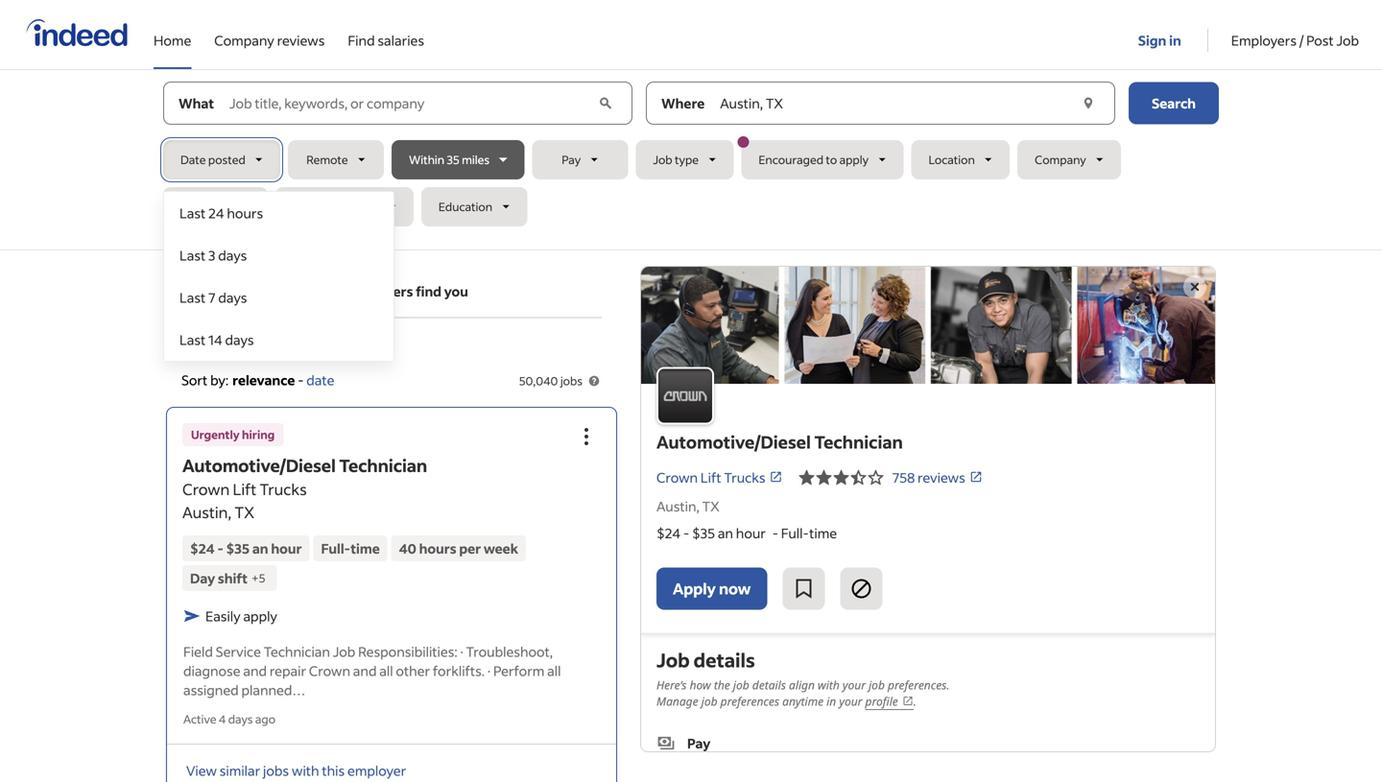 Task type: locate. For each thing, give the bounding box(es) containing it.
job right post
[[1337, 32, 1360, 49]]

trucks inside 'link'
[[724, 469, 766, 486]]

crown lift trucks
[[657, 469, 766, 486]]

last left 7
[[180, 289, 206, 306]]

0 horizontal spatial pay
[[562, 152, 581, 167]]

field
[[183, 643, 213, 660]]

employers / post job link
[[1232, 0, 1360, 65]]

0 vertical spatial in
[[1170, 32, 1182, 49]]

what
[[179, 95, 214, 112]]

2 clear element from the left
[[1079, 94, 1098, 113]]

.
[[914, 694, 917, 710]]

1 horizontal spatial reviews
[[918, 469, 966, 486]]

2 horizontal spatial crown
[[657, 469, 698, 486]]

an down austin, tx
[[718, 525, 734, 542]]

austin, down crown lift trucks
[[657, 498, 700, 515]]

details up manage job preferences anytime in your on the bottom
[[753, 677, 786, 693]]

1 clear element from the left
[[596, 94, 616, 113]]

trucks up $24 - $35 an hour - full-time
[[724, 469, 766, 486]]

1 and from the left
[[243, 662, 267, 680]]

- down austin, tx
[[684, 525, 690, 542]]

clear image up the pay popup button
[[596, 94, 616, 113]]

lift inside 'link'
[[701, 469, 722, 486]]

0 horizontal spatial an
[[252, 540, 268, 557]]

1 last from the top
[[180, 205, 206, 222]]

company button
[[1018, 140, 1122, 180]]

to
[[826, 152, 837, 167]]

jobs left help icon
[[561, 374, 583, 388]]

find salaries link
[[348, 0, 424, 65]]

job details
[[657, 648, 755, 673]]

clear image
[[596, 94, 616, 113], [1079, 94, 1098, 113]]

last left 3
[[180, 247, 206, 264]]

days right 3
[[218, 247, 247, 264]]

technician up the repair
[[264, 643, 330, 660]]

with left this at the bottom of the page
[[292, 762, 319, 780]]

how
[[690, 677, 711, 693]]

1 vertical spatial reviews
[[918, 469, 966, 486]]

automotive/diesel technician
[[657, 431, 903, 453], [182, 454, 427, 477]]

all left other
[[380, 662, 393, 680]]

days for 4
[[228, 712, 253, 727]]

automotive/diesel technician down hiring at bottom left
[[182, 454, 427, 477]]

date link
[[307, 372, 335, 389]]

- down crown lift trucks 'link' at the bottom of the page
[[773, 525, 779, 542]]

days right 14
[[225, 331, 254, 349]]

1 vertical spatial details
[[753, 677, 786, 693]]

crown lift trucks link
[[657, 467, 783, 488]]

reviews left find
[[277, 32, 325, 49]]

easily apply
[[205, 608, 277, 625]]

1 vertical spatial company
[[1035, 152, 1087, 167]]

1 vertical spatial automotive/diesel technician
[[182, 454, 427, 477]]

pay button
[[532, 140, 628, 180]]

days
[[218, 247, 247, 264], [218, 289, 247, 306], [225, 331, 254, 349], [228, 712, 253, 727]]

preferences
[[721, 694, 780, 710]]

profile link
[[866, 694, 914, 711]]

job inside 'link'
[[1337, 32, 1360, 49]]

0 vertical spatial apply
[[840, 152, 869, 167]]

1 vertical spatial automotive/diesel
[[182, 454, 336, 477]]

reviews
[[277, 32, 325, 49], [918, 469, 966, 486]]

1 horizontal spatial technician
[[339, 454, 427, 477]]

1 horizontal spatial hour
[[736, 525, 766, 542]]

jobs
[[181, 342, 204, 357], [561, 374, 583, 388], [263, 762, 289, 780]]

0 horizontal spatial tx
[[235, 502, 255, 522]]

· down troubleshoot,
[[488, 662, 491, 680]]

1 horizontal spatial $24
[[657, 525, 681, 542]]

full- up save this job icon
[[781, 525, 810, 542]]

1 horizontal spatial company
[[1035, 152, 1087, 167]]

date
[[307, 372, 335, 389]]

2 clear image from the left
[[1079, 94, 1098, 113]]

last 14 days link
[[164, 319, 394, 361]]

anytime
[[783, 694, 824, 710]]

date posted button
[[163, 140, 281, 180]]

1 vertical spatial in
[[206, 342, 216, 357]]

lift up austin, tx
[[701, 469, 722, 486]]

0 horizontal spatial company
[[214, 32, 274, 49]]

lift down urgently hiring
[[233, 479, 257, 499]]

- up day shift + 5
[[217, 540, 223, 557]]

apply inside "dropdown button"
[[840, 152, 869, 167]]

job
[[1337, 32, 1360, 49], [653, 152, 673, 167], [333, 643, 356, 660], [657, 648, 690, 673]]

diagnose
[[183, 662, 241, 680]]

0 horizontal spatial clear image
[[596, 94, 616, 113]]

automotive/diesel technician up crown lift trucks 'link' at the bottom of the page
[[657, 431, 903, 453]]

technician up 40
[[339, 454, 427, 477]]

other
[[396, 662, 430, 680]]

pay inside popup button
[[562, 152, 581, 167]]

pay down manage on the bottom of the page
[[687, 735, 711, 752]]

crown up austin, tx
[[657, 469, 698, 486]]

$24 - $35 an hour
[[190, 540, 302, 557]]

crown lift trucks austin, tx
[[182, 479, 307, 522]]

0 horizontal spatial trucks
[[260, 479, 307, 499]]

day
[[190, 570, 215, 587]]

time down 3.4 out of 5 stars. link to 758 company reviews (opens in a new tab) image
[[810, 525, 837, 542]]

2 horizontal spatial jobs
[[561, 374, 583, 388]]

last 14 days
[[180, 331, 254, 349]]

trucks inside crown lift trucks austin, tx
[[260, 479, 307, 499]]

menu
[[163, 191, 395, 362]]

- left let
[[314, 283, 320, 300]]

days right 4
[[228, 712, 253, 727]]

not interested image
[[850, 578, 873, 601]]

$24 up day
[[190, 540, 215, 557]]

apply
[[673, 579, 716, 599]]

hours right 40
[[419, 540, 457, 557]]

$35 up shift
[[226, 540, 250, 557]]

your right 7
[[230, 283, 260, 300]]

here's how the job details align with your job preferences.
[[657, 677, 950, 693]]

50,040 jobs
[[519, 374, 583, 388]]

upload
[[181, 283, 228, 300]]

4 last from the top
[[180, 331, 206, 349]]

job up preferences
[[733, 677, 750, 693]]

apply right easily
[[243, 608, 277, 625]]

you
[[444, 283, 468, 300]]

company reviews
[[214, 32, 325, 49]]

2 vertical spatial jobs
[[263, 762, 289, 780]]

- left date link
[[298, 372, 304, 389]]

location
[[929, 152, 975, 167]]

0 vertical spatial company
[[214, 32, 274, 49]]

jobs right similar at left
[[263, 762, 289, 780]]

clear element for what
[[596, 94, 616, 113]]

last for last 14 days
[[180, 331, 206, 349]]

days inside last 7 days "link"
[[218, 289, 247, 306]]

0 horizontal spatial reviews
[[277, 32, 325, 49]]

automotive/diesel
[[657, 431, 811, 453], [182, 454, 336, 477]]

1 clear image from the left
[[596, 94, 616, 113]]

an up 5 at bottom
[[252, 540, 268, 557]]

austin, up the $24 - $35 an hour on the bottom
[[182, 502, 232, 522]]

hour down crown lift trucks austin, tx
[[271, 540, 302, 557]]

0 vertical spatial hours
[[227, 205, 263, 222]]

hour up now
[[736, 525, 766, 542]]

now
[[719, 579, 751, 599]]

1 horizontal spatial an
[[718, 525, 734, 542]]

hour for $24 - $35 an hour
[[271, 540, 302, 557]]

urgently
[[191, 427, 240, 442]]

crown down urgently
[[182, 479, 230, 499]]

tx
[[257, 342, 272, 357], [702, 498, 720, 515], [235, 502, 255, 522]]

$35 down austin, tx
[[692, 525, 715, 542]]

where
[[662, 95, 705, 112]]

0 horizontal spatial $24
[[190, 540, 215, 557]]

last inside "link"
[[180, 289, 206, 306]]

austin,
[[218, 342, 255, 357], [657, 498, 700, 515], [182, 502, 232, 522]]

1 vertical spatial apply
[[243, 608, 277, 625]]

0 horizontal spatial crown
[[182, 479, 230, 499]]

encouraged to apply button
[[738, 136, 904, 180]]

tx up the relevance
[[257, 342, 272, 357]]

education button
[[421, 187, 528, 227]]

-
[[314, 283, 320, 300], [298, 372, 304, 389], [684, 525, 690, 542], [773, 525, 779, 542], [217, 540, 223, 557]]

company
[[214, 32, 274, 49], [1035, 152, 1087, 167]]

3 last from the top
[[180, 289, 206, 306]]

job left responsibilities:
[[333, 643, 356, 660]]

0 horizontal spatial in
[[206, 342, 216, 357]]

days right 7
[[218, 289, 247, 306]]

crown inside crown lift trucks austin, tx
[[182, 479, 230, 499]]

full- left 40
[[321, 540, 351, 557]]

with right align
[[818, 677, 840, 693]]

apply right to
[[840, 152, 869, 167]]

1 horizontal spatial apply
[[840, 152, 869, 167]]

1 horizontal spatial ·
[[488, 662, 491, 680]]

last 7 days link
[[164, 277, 394, 319]]

40 hours per week
[[399, 540, 518, 557]]

shift
[[218, 570, 248, 587]]

none search field containing what
[[163, 82, 1219, 362]]

0 vertical spatial pay
[[562, 152, 581, 167]]

clear element
[[596, 94, 616, 113], [1079, 94, 1098, 113]]

trucks down automotive/diesel technician button
[[260, 479, 307, 499]]

an
[[718, 525, 734, 542], [252, 540, 268, 557]]

last 24 hours
[[180, 205, 263, 222]]

employers
[[346, 283, 413, 300]]

1 horizontal spatial and
[[353, 662, 377, 680]]

$35
[[692, 525, 715, 542], [226, 540, 250, 557]]

automotive/diesel down hiring at bottom left
[[182, 454, 336, 477]]

1 horizontal spatial lift
[[701, 469, 722, 486]]

1 horizontal spatial $35
[[692, 525, 715, 542]]

profile
[[866, 694, 899, 710]]

0 horizontal spatial $35
[[226, 540, 250, 557]]

·
[[460, 643, 464, 660], [488, 662, 491, 680]]

posted
[[208, 152, 246, 167]]

job left type
[[653, 152, 673, 167]]

2 vertical spatial technician
[[264, 643, 330, 660]]

/
[[1300, 32, 1304, 49]]

salaries
[[378, 32, 424, 49]]

0 vertical spatial automotive/diesel
[[657, 431, 811, 453]]

$24 for $24 - $35 an hour
[[190, 540, 215, 557]]

lift for crown lift trucks
[[701, 469, 722, 486]]

0 horizontal spatial hour
[[271, 540, 302, 557]]

hour for $24 - $35 an hour - full-time
[[736, 525, 766, 542]]

1 horizontal spatial all
[[547, 662, 561, 680]]

job inside dropdown button
[[653, 152, 673, 167]]

1 horizontal spatial clear image
[[1079, 94, 1098, 113]]

0 vertical spatial jobs
[[181, 342, 204, 357]]

2 horizontal spatial in
[[1170, 32, 1182, 49]]

and down responsibilities:
[[353, 662, 377, 680]]

days for 7
[[218, 289, 247, 306]]

easily
[[205, 608, 241, 625]]

automotive/diesel up crown lift trucks 'link' at the bottom of the page
[[657, 431, 811, 453]]

0 horizontal spatial jobs
[[181, 342, 204, 357]]

1 vertical spatial technician
[[339, 454, 427, 477]]

align
[[789, 677, 815, 693]]

tx up the $24 - $35 an hour on the bottom
[[235, 502, 255, 522]]

jobs left 14
[[181, 342, 204, 357]]

full-time
[[321, 540, 380, 557]]

job type
[[653, 152, 699, 167]]

1 horizontal spatial jobs
[[263, 762, 289, 780]]

apply
[[840, 152, 869, 167], [243, 608, 277, 625]]

last for last 24 hours
[[180, 205, 206, 222]]

0 vertical spatial reviews
[[277, 32, 325, 49]]

days for 3
[[218, 247, 247, 264]]

your left profile
[[840, 694, 863, 710]]

week
[[484, 540, 518, 557]]

menu containing last 24 hours
[[163, 191, 395, 362]]

search button
[[1129, 82, 1219, 124]]

reviews for company reviews
[[277, 32, 325, 49]]

last left 14
[[180, 331, 206, 349]]

1 horizontal spatial in
[[827, 694, 837, 710]]

sign in
[[1139, 32, 1182, 49]]

company inside dropdown button
[[1035, 152, 1087, 167]]

3.4 out of 5 stars. link to 758 company reviews (opens in a new tab) image
[[798, 466, 885, 489]]

clear element up the pay popup button
[[596, 94, 616, 113]]

technician up 3.4 out of 5 stars. link to 758 company reviews (opens in a new tab) image
[[815, 431, 903, 453]]

2 vertical spatial in
[[827, 694, 837, 710]]

lift for crown lift trucks austin, tx
[[233, 479, 257, 499]]

0 horizontal spatial all
[[380, 662, 393, 680]]

0 vertical spatial details
[[694, 648, 755, 673]]

0 horizontal spatial and
[[243, 662, 267, 680]]

1 vertical spatial jobs
[[561, 374, 583, 388]]

1 horizontal spatial job
[[733, 677, 750, 693]]

job inside field service technician job responsibilities: · troubleshoot, diagnose and repair crown and all other forklifts. · perform all assigned planned…
[[333, 643, 356, 660]]

1 horizontal spatial trucks
[[724, 469, 766, 486]]

clear element up company dropdown button
[[1079, 94, 1098, 113]]

and
[[243, 662, 267, 680], [353, 662, 377, 680]]

1 horizontal spatial with
[[818, 677, 840, 693]]

1 vertical spatial with
[[292, 762, 319, 780]]

1 horizontal spatial tx
[[257, 342, 272, 357]]

clear image up company dropdown button
[[1079, 94, 1098, 113]]

2 all from the left
[[547, 662, 561, 680]]

Where field
[[717, 82, 1077, 124]]

let
[[322, 283, 343, 300]]

$24 down austin, tx
[[657, 525, 681, 542]]

crown for crown lift trucks austin, tx
[[182, 479, 230, 499]]

lift inside crown lift trucks austin, tx
[[233, 479, 257, 499]]

save this job image
[[793, 578, 816, 601]]

758 reviews
[[893, 469, 966, 486]]

job up profile
[[869, 677, 885, 693]]

time left 40
[[351, 540, 380, 557]]

in right anytime
[[827, 694, 837, 710]]

full-
[[781, 525, 810, 542], [321, 540, 351, 557]]

details up the the
[[694, 648, 755, 673]]

0 horizontal spatial job
[[702, 694, 718, 710]]

0 vertical spatial with
[[818, 677, 840, 693]]

job actions menu is collapsed image
[[575, 425, 598, 448]]

crown right the repair
[[309, 662, 350, 680]]

company for company
[[1035, 152, 1087, 167]]

0 horizontal spatial technician
[[264, 643, 330, 660]]

time
[[810, 525, 837, 542], [351, 540, 380, 557]]

trucks for crown lift trucks austin, tx
[[260, 479, 307, 499]]

None search field
[[163, 82, 1219, 362]]

last left 24
[[180, 205, 206, 222]]

2 last from the top
[[180, 247, 206, 264]]

in for jobs
[[206, 342, 216, 357]]

days inside last 3 days link
[[218, 247, 247, 264]]

1 vertical spatial pay
[[687, 735, 711, 752]]

1 horizontal spatial crown
[[309, 662, 350, 680]]

0 vertical spatial automotive/diesel technician
[[657, 431, 903, 453]]

within 35 miles button
[[392, 140, 525, 180]]

crown inside 'link'
[[657, 469, 698, 486]]

lift
[[701, 469, 722, 486], [233, 479, 257, 499]]

reviews right 758
[[918, 469, 966, 486]]

in up by:
[[206, 342, 216, 357]]

last 7 days
[[180, 289, 247, 306]]

$24
[[657, 525, 681, 542], [190, 540, 215, 557]]

date posted
[[181, 152, 246, 167]]

2 horizontal spatial tx
[[702, 498, 720, 515]]

sign
[[1139, 32, 1167, 49]]

all right perform
[[547, 662, 561, 680]]

remote button
[[288, 140, 384, 180]]

50,040
[[519, 374, 558, 388]]

0 horizontal spatial clear element
[[596, 94, 616, 113]]

0 vertical spatial ·
[[460, 643, 464, 660]]

hours right 24
[[227, 205, 263, 222]]

0 horizontal spatial full-
[[321, 540, 351, 557]]

1 horizontal spatial clear element
[[1079, 94, 1098, 113]]

tx down crown lift trucks
[[702, 498, 720, 515]]

7
[[208, 289, 216, 306]]

days inside last 14 days link
[[225, 331, 254, 349]]

2 horizontal spatial technician
[[815, 431, 903, 453]]

and down service
[[243, 662, 267, 680]]

pay right miles
[[562, 152, 581, 167]]

0 horizontal spatial lift
[[233, 479, 257, 499]]

job down how
[[702, 694, 718, 710]]

crown lift trucks logo image
[[641, 267, 1216, 384], [657, 367, 714, 425]]

in right sign
[[1170, 32, 1182, 49]]

· up forklifts.
[[460, 643, 464, 660]]

1 horizontal spatial hours
[[419, 540, 457, 557]]

technician
[[815, 431, 903, 453], [339, 454, 427, 477], [264, 643, 330, 660]]



Task type: vqa. For each thing, say whether or not it's contained in the screenshot.
: at the top left
no



Task type: describe. For each thing, give the bounding box(es) containing it.
last for last 7 days
[[180, 289, 206, 306]]

post
[[1307, 32, 1334, 49]]

sort
[[181, 372, 208, 389]]

1 vertical spatial ·
[[488, 662, 491, 680]]

field service technician job responsibilities: · troubleshoot, diagnose and repair crown and all other forklifts. · perform all assigned planned…
[[183, 643, 561, 699]]

remote
[[307, 152, 348, 167]]

1 horizontal spatial automotive/diesel technician
[[657, 431, 903, 453]]

home
[[154, 32, 191, 49]]

upload your resume - let employers find you
[[181, 283, 468, 300]]

planned…
[[241, 682, 306, 699]]

within 35 miles
[[409, 152, 490, 167]]

hiring
[[242, 427, 275, 442]]

active 4 days ago
[[183, 712, 276, 727]]

manage job preferences anytime in your
[[657, 694, 866, 710]]

service
[[216, 643, 261, 660]]

0 horizontal spatial ·
[[460, 643, 464, 660]]

1 horizontal spatial automotive/diesel
[[657, 431, 811, 453]]

technician inside field service technician job responsibilities: · troubleshoot, diagnose and repair crown and all other forklifts. · perform all assigned planned…
[[264, 643, 330, 660]]

0 vertical spatial technician
[[815, 431, 903, 453]]

encouraged
[[759, 152, 824, 167]]

last 3 days link
[[164, 234, 394, 277]]

search
[[1152, 95, 1196, 112]]

repair
[[270, 662, 306, 680]]

0 horizontal spatial with
[[292, 762, 319, 780]]

2 and from the left
[[353, 662, 377, 680]]

clear element for where
[[1079, 94, 1098, 113]]

view
[[186, 762, 217, 780]]

14
[[208, 331, 222, 349]]

last 24 hours link
[[164, 192, 394, 234]]

manage
[[657, 694, 699, 710]]

1 horizontal spatial time
[[810, 525, 837, 542]]

job type button
[[636, 140, 734, 180]]

automotive/diesel technician button
[[182, 454, 427, 477]]

find salaries
[[348, 32, 424, 49]]

clear image for what
[[596, 94, 616, 113]]

5
[[259, 571, 266, 586]]

3
[[208, 247, 216, 264]]

What field
[[226, 82, 594, 124]]

$24 - $35 an hour - full-time
[[657, 525, 837, 542]]

35
[[447, 152, 460, 167]]

ago
[[255, 712, 276, 727]]

0 horizontal spatial automotive/diesel technician
[[182, 454, 427, 477]]

tx inside crown lift trucks austin, tx
[[235, 502, 255, 522]]

here's
[[657, 677, 687, 693]]

job up the here's
[[657, 648, 690, 673]]

education
[[439, 199, 493, 214]]

1 horizontal spatial full-
[[781, 525, 810, 542]]

2 horizontal spatial job
[[869, 677, 885, 693]]

days for 14
[[225, 331, 254, 349]]

close job details image
[[1184, 276, 1207, 299]]

an for $24 - $35 an hour - full-time
[[718, 525, 734, 542]]

sort by: relevance - date
[[181, 372, 335, 389]]

last for last 3 days
[[180, 247, 206, 264]]

your up profile
[[843, 677, 866, 693]]

reviews for 758 reviews
[[918, 469, 966, 486]]

1 all from the left
[[380, 662, 393, 680]]

active
[[183, 712, 216, 727]]

austin, tx
[[657, 498, 720, 515]]

$35 for $24 - $35 an hour
[[226, 540, 250, 557]]

view similar jobs with this employer
[[186, 762, 406, 780]]

trucks for crown lift trucks
[[724, 469, 766, 486]]

miles
[[462, 152, 490, 167]]

this
[[322, 762, 345, 780]]

apply now button
[[657, 568, 768, 610]]

within
[[409, 152, 445, 167]]

date
[[181, 152, 206, 167]]

the
[[714, 677, 730, 693]]

+
[[252, 571, 259, 586]]

crown for crown lift trucks
[[657, 469, 698, 486]]

0 horizontal spatial time
[[351, 540, 380, 557]]

austin, up by:
[[218, 342, 255, 357]]

employers
[[1232, 32, 1297, 49]]

crown inside field service technician job responsibilities: · troubleshoot, diagnose and repair crown and all other forklifts. · perform all assigned planned…
[[309, 662, 350, 680]]

1 vertical spatial hours
[[419, 540, 457, 557]]

jobs in austin, tx
[[181, 342, 272, 357]]

an for $24 - $35 an hour
[[252, 540, 268, 557]]

$24 for $24 - $35 an hour - full-time
[[657, 525, 681, 542]]

find
[[416, 283, 442, 300]]

clear image for where
[[1079, 94, 1098, 113]]

austin, inside crown lift trucks austin, tx
[[182, 502, 232, 522]]

responsibilities:
[[358, 643, 458, 660]]

help icon image
[[587, 374, 602, 389]]

troubleshoot,
[[466, 643, 553, 660]]

preferences.
[[888, 677, 950, 693]]

by:
[[210, 372, 229, 389]]

0 horizontal spatial apply
[[243, 608, 277, 625]]

758 reviews link
[[893, 469, 983, 486]]

type
[[675, 152, 699, 167]]

$35 for $24 - $35 an hour - full-time
[[692, 525, 715, 542]]

home link
[[154, 0, 191, 65]]

1 horizontal spatial pay
[[687, 735, 711, 752]]

assigned
[[183, 682, 239, 699]]

upload your resume link
[[181, 281, 311, 301]]

last 3 days
[[180, 247, 247, 264]]

40
[[399, 540, 417, 557]]

find
[[348, 32, 375, 49]]

employer
[[348, 762, 406, 780]]

0 horizontal spatial automotive/diesel
[[182, 454, 336, 477]]

encouraged to apply
[[759, 152, 869, 167]]

0 horizontal spatial hours
[[227, 205, 263, 222]]

in for sign
[[1170, 32, 1182, 49]]

company for company reviews
[[214, 32, 274, 49]]

location button
[[912, 140, 1010, 180]]



